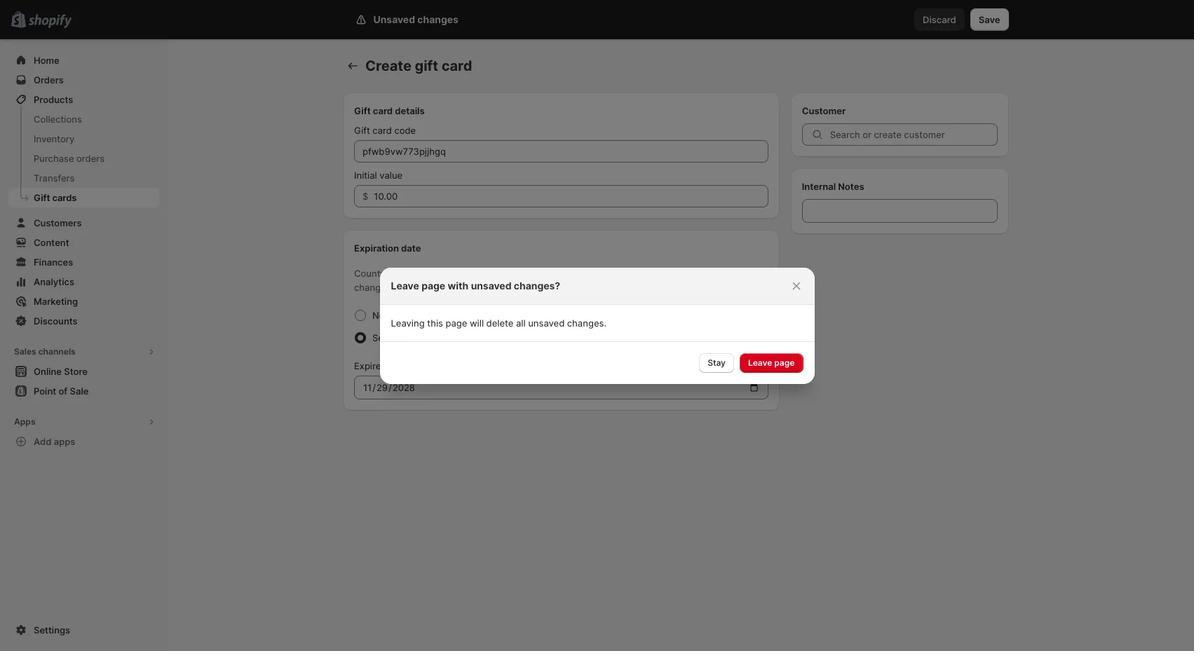 Task type: describe. For each thing, give the bounding box(es) containing it.
channels
[[38, 347, 76, 357]]

value
[[380, 170, 403, 181]]

discard
[[923, 14, 957, 25]]

inventory
[[34, 133, 75, 145]]

1 for from the left
[[484, 268, 496, 279]]

before
[[737, 268, 765, 279]]

expiration
[[354, 243, 399, 254]]

changing
[[354, 282, 394, 293]]

will
[[470, 317, 484, 329]]

0 vertical spatial date
[[401, 243, 421, 254]]

dates.
[[566, 268, 593, 279]]

country
[[701, 268, 734, 279]]

changes
[[418, 13, 459, 25]]

apps
[[54, 436, 75, 448]]

date.
[[415, 282, 437, 293]]

discard link
[[915, 8, 965, 31]]

notes
[[839, 181, 865, 192]]

add apps
[[34, 436, 75, 448]]

transfers link
[[8, 168, 160, 188]]

gift for gift card details
[[354, 105, 371, 116]]

countries have different laws for gift card expiry dates. check the laws for your country before changing this date.
[[354, 268, 765, 293]]

this inside leave page with unsaved changes? dialog
[[427, 317, 443, 329]]

cards
[[52, 192, 77, 203]]

purchase
[[34, 153, 74, 164]]

leave for leave page with unsaved changes?
[[391, 280, 419, 292]]

with
[[448, 280, 469, 292]]

0 horizontal spatial gift
[[415, 58, 439, 74]]

apps button
[[8, 413, 160, 432]]

details
[[395, 105, 425, 116]]

set expiration date
[[373, 333, 455, 344]]

this inside countries have different laws for gift card expiry dates. check the laws for your country before changing this date.
[[397, 282, 413, 293]]

1 horizontal spatial unsaved
[[528, 317, 565, 329]]

card down gift card details
[[373, 125, 392, 136]]

orders
[[77, 153, 105, 164]]

expiration for no
[[387, 310, 430, 321]]

gift cards link
[[8, 188, 160, 208]]

shopify image
[[28, 15, 72, 29]]

all
[[516, 317, 526, 329]]

leaving
[[391, 317, 425, 329]]

apps
[[14, 417, 35, 427]]

stay button
[[700, 353, 735, 373]]

discounts link
[[8, 312, 160, 331]]

leave page with unsaved changes?
[[391, 280, 561, 292]]

no
[[373, 310, 385, 321]]

expiration date
[[354, 243, 421, 254]]

leave for leave page
[[749, 357, 773, 368]]

gift for gift card code
[[354, 125, 370, 136]]

card inside countries have different laws for gift card expiry dates. check the laws for your country before changing this date.
[[515, 268, 535, 279]]

sales channels
[[14, 347, 76, 357]]

no expiration date
[[373, 310, 452, 321]]

collections link
[[8, 109, 160, 129]]

discounts
[[34, 316, 78, 327]]

leaving this page will delete all unsaved changes.
[[391, 317, 607, 329]]

add
[[34, 436, 52, 448]]

gift inside countries have different laws for gift card expiry dates. check the laws for your country before changing this date.
[[498, 268, 513, 279]]

internal notes
[[802, 181, 865, 192]]

leave page with unsaved changes? dialog
[[0, 268, 1195, 384]]

the
[[626, 268, 640, 279]]

page for leave page with unsaved changes?
[[422, 280, 446, 292]]

unsaved
[[374, 13, 415, 25]]

stay
[[708, 357, 726, 368]]

unsaved changes
[[374, 13, 459, 25]]

sales
[[14, 347, 36, 357]]

purchase orders link
[[8, 149, 160, 168]]

save
[[979, 14, 1001, 25]]

home link
[[8, 51, 160, 70]]

your
[[679, 268, 698, 279]]

have
[[399, 268, 420, 279]]

products link
[[8, 90, 160, 109]]

countries
[[354, 268, 396, 279]]



Task type: locate. For each thing, give the bounding box(es) containing it.
add apps button
[[8, 432, 160, 452]]

card
[[442, 58, 473, 74], [373, 105, 393, 116], [373, 125, 392, 136], [515, 268, 535, 279]]

2 laws from the left
[[642, 268, 662, 279]]

on
[[389, 361, 399, 372]]

0 vertical spatial gift
[[415, 58, 439, 74]]

laws right the
[[642, 268, 662, 279]]

0 vertical spatial this
[[397, 282, 413, 293]]

leave
[[391, 280, 419, 292], [749, 357, 773, 368]]

1 vertical spatial date
[[433, 310, 452, 321]]

initial
[[354, 170, 377, 181]]

unsaved right all
[[528, 317, 565, 329]]

0 vertical spatial page
[[422, 280, 446, 292]]

1 vertical spatial expiration
[[390, 333, 433, 344]]

1 vertical spatial unsaved
[[528, 317, 565, 329]]

page inside leave page button
[[775, 357, 795, 368]]

date for no expiration date
[[433, 310, 452, 321]]

0 horizontal spatial leave
[[391, 280, 419, 292]]

leave page button
[[740, 353, 804, 373]]

settings
[[34, 625, 70, 636]]

page down "different"
[[422, 280, 446, 292]]

this down have
[[397, 282, 413, 293]]

gift up gift card code
[[354, 105, 371, 116]]

expiration down 'leaving'
[[390, 333, 433, 344]]

expiry
[[537, 268, 564, 279]]

page right stay
[[775, 357, 795, 368]]

1 vertical spatial gift
[[354, 125, 370, 136]]

page for leave page
[[775, 357, 795, 368]]

different
[[422, 268, 459, 279]]

0 vertical spatial unsaved
[[471, 280, 512, 292]]

for left your on the right top
[[665, 268, 677, 279]]

internal
[[802, 181, 836, 192]]

sales channels button
[[8, 342, 160, 362]]

gift left cards
[[34, 192, 50, 203]]

transfers
[[34, 173, 75, 184]]

1 horizontal spatial leave
[[749, 357, 773, 368]]

0 horizontal spatial unsaved
[[471, 280, 512, 292]]

leave page
[[749, 357, 795, 368]]

page
[[422, 280, 446, 292], [446, 317, 468, 329], [775, 357, 795, 368]]

laws up leave page with unsaved changes?
[[462, 268, 481, 279]]

gift card code
[[354, 125, 416, 136]]

1 laws from the left
[[462, 268, 481, 279]]

1 vertical spatial leave
[[749, 357, 773, 368]]

laws
[[462, 268, 481, 279], [642, 268, 662, 279]]

page left will
[[446, 317, 468, 329]]

gift for gift cards
[[34, 192, 50, 203]]

leave right stay
[[749, 357, 773, 368]]

0 horizontal spatial for
[[484, 268, 496, 279]]

1 horizontal spatial for
[[665, 268, 677, 279]]

settings link
[[8, 621, 160, 641]]

this
[[397, 282, 413, 293], [427, 317, 443, 329]]

this up set expiration date
[[427, 317, 443, 329]]

expires
[[354, 361, 386, 372]]

0 vertical spatial leave
[[391, 280, 419, 292]]

gift
[[415, 58, 439, 74], [498, 268, 513, 279]]

card up gift card code
[[373, 105, 393, 116]]

1 horizontal spatial laws
[[642, 268, 662, 279]]

2 vertical spatial page
[[775, 357, 795, 368]]

gift right create
[[415, 58, 439, 74]]

gift
[[354, 105, 371, 116], [354, 125, 370, 136], [34, 192, 50, 203]]

date down date.
[[433, 310, 452, 321]]

expiration
[[387, 310, 430, 321], [390, 333, 433, 344]]

expiration up set expiration date
[[387, 310, 430, 321]]

purchase orders
[[34, 153, 105, 164]]

gift cards
[[34, 192, 77, 203]]

1 vertical spatial page
[[446, 317, 468, 329]]

delete
[[487, 317, 514, 329]]

inventory link
[[8, 129, 160, 149]]

leave down have
[[391, 280, 419, 292]]

card up changes?
[[515, 268, 535, 279]]

search
[[447, 14, 477, 25]]

2 vertical spatial date
[[435, 333, 455, 344]]

gift down gift card details
[[354, 125, 370, 136]]

search button
[[424, 8, 761, 31]]

unsaved
[[471, 280, 512, 292], [528, 317, 565, 329]]

create gift card
[[366, 58, 473, 74]]

save button
[[971, 8, 1009, 31]]

code
[[395, 125, 416, 136]]

0 horizontal spatial laws
[[462, 268, 481, 279]]

for up leave page with unsaved changes?
[[484, 268, 496, 279]]

gift up leave page with unsaved changes?
[[498, 268, 513, 279]]

date
[[401, 243, 421, 254], [433, 310, 452, 321], [435, 333, 455, 344]]

changes?
[[514, 280, 561, 292]]

expires on
[[354, 361, 399, 372]]

changes.
[[567, 317, 607, 329]]

for
[[484, 268, 496, 279], [665, 268, 677, 279]]

2 for from the left
[[665, 268, 677, 279]]

unsaved right with
[[471, 280, 512, 292]]

gift card details
[[354, 105, 425, 116]]

card down search
[[442, 58, 473, 74]]

0 horizontal spatial this
[[397, 282, 413, 293]]

expiration for set
[[390, 333, 433, 344]]

initial value
[[354, 170, 403, 181]]

customer
[[802, 105, 846, 116]]

0 vertical spatial gift
[[354, 105, 371, 116]]

0 vertical spatial expiration
[[387, 310, 430, 321]]

gift inside 'link'
[[34, 192, 50, 203]]

date up have
[[401, 243, 421, 254]]

1 vertical spatial this
[[427, 317, 443, 329]]

leave inside button
[[749, 357, 773, 368]]

2 vertical spatial gift
[[34, 192, 50, 203]]

home
[[34, 55, 59, 66]]

1 horizontal spatial gift
[[498, 268, 513, 279]]

collections
[[34, 114, 82, 125]]

set
[[373, 333, 387, 344]]

date down no expiration date
[[435, 333, 455, 344]]

1 vertical spatial gift
[[498, 268, 513, 279]]

create
[[366, 58, 412, 74]]

check
[[596, 268, 623, 279]]

1 horizontal spatial this
[[427, 317, 443, 329]]

products
[[34, 94, 73, 105]]

date for set expiration date
[[435, 333, 455, 344]]



Task type: vqa. For each thing, say whether or not it's contained in the screenshot.
Transfers
yes



